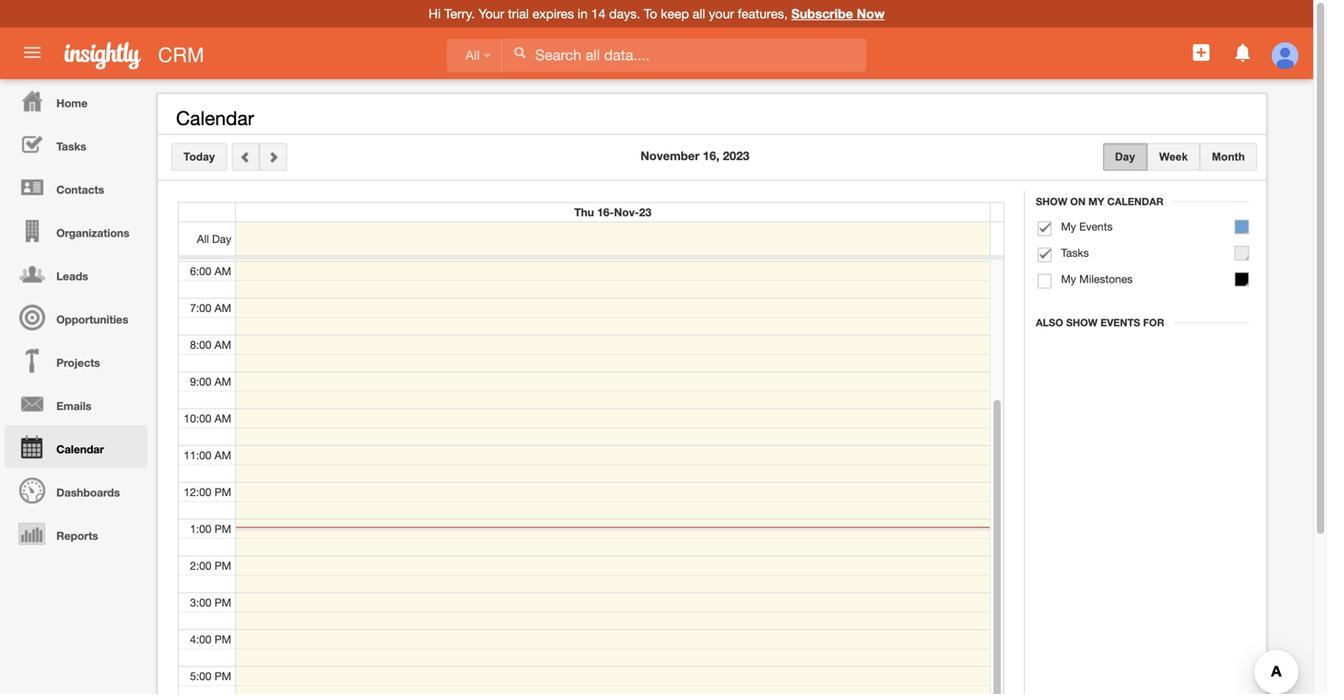 Task type: locate. For each thing, give the bounding box(es) containing it.
events
[[1079, 220, 1113, 233], [1101, 317, 1140, 329]]

6 am from the top
[[215, 449, 231, 462]]

all for all day
[[197, 233, 209, 246]]

calendar up today at the left top of page
[[176, 107, 254, 130]]

5 am from the top
[[215, 412, 231, 425]]

pm
[[215, 486, 231, 499], [215, 523, 231, 536], [215, 560, 231, 573], [215, 597, 231, 610], [215, 634, 231, 647], [215, 671, 231, 683]]

4:00 pm
[[190, 634, 231, 647]]

milestones
[[1079, 273, 1133, 286]]

show
[[1036, 196, 1068, 208], [1066, 317, 1098, 329]]

tasks
[[56, 140, 86, 153], [1061, 247, 1089, 259]]

2 horizontal spatial calendar
[[1107, 196, 1164, 208]]

my milestones
[[1061, 273, 1133, 286]]

contacts link
[[5, 166, 147, 209]]

my for my events
[[1061, 220, 1076, 233]]

my right my events option
[[1061, 220, 1076, 233]]

2 am from the top
[[215, 302, 231, 315]]

1 horizontal spatial tasks
[[1061, 247, 1089, 259]]

0 horizontal spatial all
[[197, 233, 209, 246]]

my right my milestones option
[[1061, 273, 1076, 286]]

5:00 pm
[[190, 671, 231, 683]]

0 horizontal spatial tasks
[[56, 140, 86, 153]]

reports link
[[5, 512, 147, 556]]

9:00 am
[[190, 376, 231, 389]]

Tasks checkbox
[[1038, 248, 1052, 263]]

5:00
[[190, 671, 211, 683]]

4 pm from the top
[[215, 597, 231, 610]]

5 pm from the top
[[215, 634, 231, 647]]

pm right 12:00
[[215, 486, 231, 499]]

day up 6:00 am
[[212, 233, 231, 246]]

3:00
[[190, 597, 211, 610]]

My Events checkbox
[[1038, 222, 1052, 236]]

23
[[639, 206, 652, 219]]

day inside day button
[[1115, 151, 1135, 163]]

11:00
[[184, 449, 211, 462]]

november
[[641, 149, 700, 163]]

all
[[465, 48, 480, 63], [197, 233, 209, 246]]

navigation containing home
[[0, 79, 147, 556]]

pm right 4:00
[[215, 634, 231, 647]]

6 pm from the top
[[215, 671, 231, 683]]

0 horizontal spatial day
[[212, 233, 231, 246]]

all down terry.
[[465, 48, 480, 63]]

navigation
[[0, 79, 147, 556]]

am for 8:00 am
[[215, 339, 231, 352]]

3 am from the top
[[215, 339, 231, 352]]

1 vertical spatial day
[[212, 233, 231, 246]]

dashboards
[[56, 487, 120, 500]]

am for 7:00 am
[[215, 302, 231, 315]]

your
[[709, 6, 734, 21]]

am right 6:00
[[215, 265, 231, 278]]

1 pm from the top
[[215, 486, 231, 499]]

day left week
[[1115, 151, 1135, 163]]

pm for 5:00 pm
[[215, 671, 231, 683]]

1 horizontal spatial day
[[1115, 151, 1135, 163]]

to
[[644, 6, 657, 21]]

pm right the 1:00 on the left bottom of the page
[[215, 523, 231, 536]]

thu 16-nov-23
[[574, 206, 652, 219]]

calendar down day button
[[1107, 196, 1164, 208]]

4 am from the top
[[215, 376, 231, 389]]

1 am from the top
[[215, 265, 231, 278]]

2 vertical spatial my
[[1061, 273, 1076, 286]]

am right 9:00 at left
[[215, 376, 231, 389]]

1 vertical spatial all
[[197, 233, 209, 246]]

leads link
[[5, 253, 147, 296]]

events left for
[[1101, 317, 1140, 329]]

show left on
[[1036, 196, 1068, 208]]

crm
[[158, 43, 204, 67]]

trial
[[508, 6, 529, 21]]

my for my milestones
[[1061, 273, 1076, 286]]

show on my calendar
[[1036, 196, 1164, 208]]

white image
[[513, 46, 526, 59]]

my right on
[[1089, 196, 1105, 208]]

all up 6:00
[[197, 233, 209, 246]]

week button
[[1147, 143, 1200, 171]]

1 vertical spatial my
[[1061, 220, 1076, 233]]

1 vertical spatial show
[[1066, 317, 1098, 329]]

2 vertical spatial calendar
[[56, 443, 104, 456]]

pm right 2:00
[[215, 560, 231, 573]]

on
[[1070, 196, 1086, 208]]

features,
[[738, 6, 788, 21]]

am for 10:00 am
[[215, 412, 231, 425]]

1 horizontal spatial all
[[465, 48, 480, 63]]

show right also
[[1066, 317, 1098, 329]]

6:00 am
[[190, 265, 231, 278]]

2023
[[723, 149, 750, 163]]

tasks down my events
[[1061, 247, 1089, 259]]

organizations link
[[5, 209, 147, 253]]

nov-
[[614, 206, 639, 219]]

3 pm from the top
[[215, 560, 231, 573]]

pm right 5:00
[[215, 671, 231, 683]]

9:00
[[190, 376, 211, 389]]

events down show on my calendar
[[1079, 220, 1113, 233]]

2:00
[[190, 560, 211, 573]]

my
[[1089, 196, 1105, 208], [1061, 220, 1076, 233], [1061, 273, 1076, 286]]

calendar
[[176, 107, 254, 130], [1107, 196, 1164, 208], [56, 443, 104, 456]]

0 vertical spatial day
[[1115, 151, 1135, 163]]

all day
[[197, 233, 231, 246]]

am right 11:00
[[215, 449, 231, 462]]

0 horizontal spatial calendar
[[56, 443, 104, 456]]

hi
[[429, 6, 441, 21]]

month
[[1212, 151, 1245, 163]]

pm right 3:00
[[215, 597, 231, 610]]

expires
[[533, 6, 574, 21]]

calendar inside "link"
[[56, 443, 104, 456]]

day
[[1115, 151, 1135, 163], [212, 233, 231, 246]]

0 vertical spatial tasks
[[56, 140, 86, 153]]

My Milestones checkbox
[[1038, 274, 1052, 289]]

tasks up contacts link
[[56, 140, 86, 153]]

am right 10:00 at left
[[215, 412, 231, 425]]

0 vertical spatial calendar
[[176, 107, 254, 130]]

0 vertical spatial my
[[1089, 196, 1105, 208]]

opportunities link
[[5, 296, 147, 339]]

16-
[[597, 206, 614, 219]]

opportunities
[[56, 313, 128, 326]]

am
[[215, 265, 231, 278], [215, 302, 231, 315], [215, 339, 231, 352], [215, 376, 231, 389], [215, 412, 231, 425], [215, 449, 231, 462]]

leads
[[56, 270, 88, 283]]

0 vertical spatial all
[[465, 48, 480, 63]]

today button
[[171, 143, 227, 171]]

am right 7:00
[[215, 302, 231, 315]]

11:00 am
[[184, 449, 231, 462]]

contacts
[[56, 183, 104, 196]]

calendar up dashboards link on the bottom of page
[[56, 443, 104, 456]]

2 pm from the top
[[215, 523, 231, 536]]

am right '8:00'
[[215, 339, 231, 352]]



Task type: describe. For each thing, give the bounding box(es) containing it.
all link
[[447, 39, 503, 72]]

1:00 pm
[[190, 523, 231, 536]]

pm for 3:00 pm
[[215, 597, 231, 610]]

terry.
[[444, 6, 475, 21]]

6:00
[[190, 265, 211, 278]]

am for 11:00 am
[[215, 449, 231, 462]]

hi terry. your trial expires in 14 days. to keep all your features, subscribe now
[[429, 6, 885, 21]]

notifications image
[[1232, 41, 1254, 64]]

organizations
[[56, 227, 129, 240]]

16,
[[703, 149, 720, 163]]

week
[[1159, 151, 1188, 163]]

in
[[578, 6, 588, 21]]

days.
[[609, 6, 640, 21]]

subscribe now link
[[791, 6, 885, 21]]

emails link
[[5, 383, 147, 426]]

november 16, 2023
[[641, 149, 750, 163]]

7:00
[[190, 302, 211, 315]]

1:00
[[190, 523, 211, 536]]

4:00
[[190, 634, 211, 647]]

pm for 12:00 pm
[[215, 486, 231, 499]]

subscribe
[[791, 6, 853, 21]]

8:00 am
[[190, 339, 231, 352]]

previous image
[[239, 151, 252, 164]]

0 vertical spatial show
[[1036, 196, 1068, 208]]

home link
[[5, 79, 147, 123]]

day button
[[1103, 143, 1147, 171]]

1 horizontal spatial calendar
[[176, 107, 254, 130]]

emails
[[56, 400, 91, 413]]

all
[[693, 6, 705, 21]]

today
[[183, 151, 215, 163]]

10:00
[[184, 412, 211, 425]]

2:00 pm
[[190, 560, 231, 573]]

next image
[[267, 151, 280, 164]]

also show events for
[[1036, 317, 1164, 329]]

projects link
[[5, 339, 147, 383]]

month button
[[1200, 143, 1257, 171]]

pm for 2:00 pm
[[215, 560, 231, 573]]

also
[[1036, 317, 1063, 329]]

home
[[56, 97, 88, 110]]

dashboards link
[[5, 469, 147, 512]]

calendar link
[[5, 426, 147, 469]]

3:00 pm
[[190, 597, 231, 610]]

your
[[479, 6, 504, 21]]

10:00 am
[[184, 412, 231, 425]]

pm for 1:00 pm
[[215, 523, 231, 536]]

Search all data.... text field
[[503, 39, 866, 72]]

1 vertical spatial events
[[1101, 317, 1140, 329]]

1 vertical spatial calendar
[[1107, 196, 1164, 208]]

keep
[[661, 6, 689, 21]]

14
[[591, 6, 606, 21]]

my events
[[1061, 220, 1113, 233]]

8:00
[[190, 339, 211, 352]]

pm for 4:00 pm
[[215, 634, 231, 647]]

all for all
[[465, 48, 480, 63]]

tasks link
[[5, 123, 147, 166]]

reports
[[56, 530, 98, 543]]

12:00 pm
[[184, 486, 231, 499]]

1 vertical spatial tasks
[[1061, 247, 1089, 259]]

am for 9:00 am
[[215, 376, 231, 389]]

12:00
[[184, 486, 211, 499]]

7:00 am
[[190, 302, 231, 315]]

0 vertical spatial events
[[1079, 220, 1113, 233]]

now
[[857, 6, 885, 21]]

projects
[[56, 357, 100, 370]]

for
[[1143, 317, 1164, 329]]

thu
[[574, 206, 594, 219]]

am for 6:00 am
[[215, 265, 231, 278]]



Task type: vqa. For each thing, say whether or not it's contained in the screenshot.
5:00 Pm
yes



